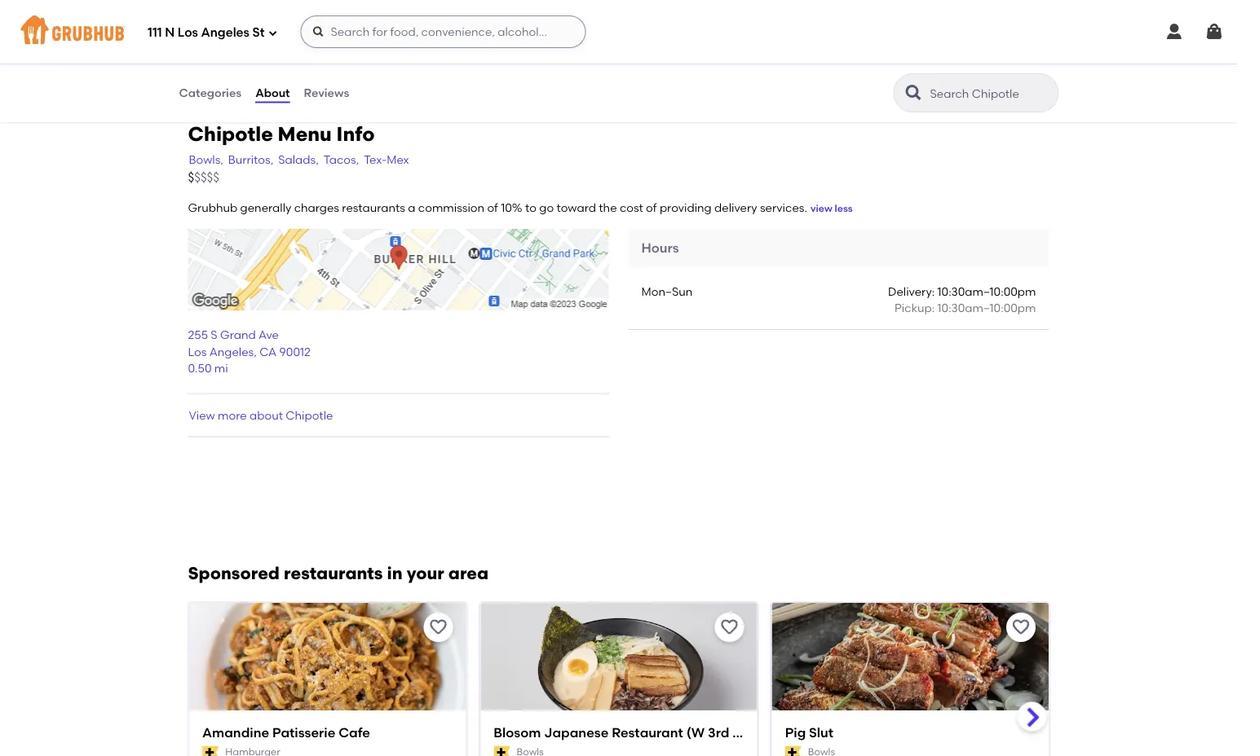 Task type: describe. For each thing, give the bounding box(es) containing it.
10:30am–10:00pm for pickup: 10:30am–10:00pm
[[938, 301, 1036, 315]]

to
[[525, 201, 537, 215]]

Search for food, convenience, alcohol... search field
[[301, 15, 586, 48]]

1 horizontal spatial svg image
[[1165, 22, 1184, 42]]

s
[[211, 328, 218, 342]]

less
[[835, 203, 853, 214]]

subscription pass image for pig
[[785, 746, 801, 757]]

111
[[148, 25, 162, 40]]

,
[[254, 345, 257, 359]]

burritos, button
[[227, 151, 274, 169]]

1 vertical spatial chipotle
[[286, 409, 333, 422]]

search icon image
[[904, 83, 924, 103]]

$
[[188, 170, 194, 185]]

save this restaurant image for pig slut
[[1011, 618, 1031, 638]]

pig slut
[[785, 725, 833, 741]]

sponsored restaurants in your area
[[188, 563, 489, 584]]

grubhub
[[188, 201, 238, 215]]

go
[[539, 201, 554, 215]]

delivery: 10:30am–10:00pm
[[888, 285, 1036, 299]]

3 save this restaurant button from the left
[[1006, 613, 1036, 643]]

providing
[[660, 201, 712, 215]]

los inside main navigation navigation
[[178, 25, 198, 40]]

salads, button
[[278, 151, 320, 169]]

st
[[252, 25, 265, 40]]

slut
[[809, 725, 833, 741]]

the
[[599, 201, 617, 215]]

bowls, burritos, salads, tacos, tex-mex
[[189, 153, 409, 166]]

255 s grand ave los angeles , ca 90012 0.50 mi
[[188, 328, 311, 375]]

view more about chipotle
[[189, 409, 333, 422]]

view
[[189, 409, 215, 422]]

toward
[[557, 201, 596, 215]]

tacos, button
[[323, 151, 360, 169]]

0 horizontal spatial chipotle
[[188, 122, 273, 146]]

burritos,
[[228, 153, 273, 166]]

reviews
[[304, 86, 349, 100]]

subscription pass image for amandine
[[202, 746, 218, 757]]

categories
[[179, 86, 242, 100]]

111 n los angeles st
[[148, 25, 265, 40]]

cafe
[[338, 725, 370, 741]]

amandine patisserie cafe
[[202, 725, 370, 741]]

your
[[407, 563, 444, 584]]

salads,
[[278, 153, 319, 166]]

amandine patisserie cafe logo image
[[189, 603, 466, 740]]

mon–sun
[[642, 285, 693, 299]]

blosom japanese restaurant (w 3rd st)
[[493, 725, 750, 741]]

view
[[811, 203, 833, 214]]

90012
[[279, 345, 311, 359]]

cost
[[620, 201, 643, 215]]

save this restaurant button for cafe
[[423, 613, 453, 643]]

save this restaurant image for blosom japanese restaurant (w 3rd st)
[[720, 618, 739, 638]]

restaurant
[[611, 725, 683, 741]]

$$$$$
[[188, 170, 219, 185]]

10:30am–10:00pm for delivery: 10:30am–10:00pm
[[938, 285, 1036, 299]]

tex-mex button
[[363, 151, 410, 169]]

in
[[387, 563, 403, 584]]

2 of from the left
[[646, 201, 657, 215]]

services.
[[760, 201, 807, 215]]

blosom
[[493, 725, 541, 741]]

chipotle menu info
[[188, 122, 375, 146]]

subscription pass image for blosom
[[493, 746, 510, 757]]

more
[[218, 409, 247, 422]]

bowls, button
[[188, 151, 224, 169]]

st)
[[732, 725, 750, 741]]

0.50
[[188, 362, 212, 375]]

1 of from the left
[[487, 201, 498, 215]]

amandine
[[202, 725, 269, 741]]

delivery
[[715, 201, 757, 215]]

about
[[255, 86, 290, 100]]

0 vertical spatial restaurants
[[342, 201, 405, 215]]



Task type: vqa. For each thing, say whether or not it's contained in the screenshot.
the bottom Los
yes



Task type: locate. For each thing, give the bounding box(es) containing it.
main navigation navigation
[[0, 0, 1237, 64]]

a
[[408, 201, 416, 215]]

2 horizontal spatial save this restaurant button
[[1006, 613, 1036, 643]]

save this restaurant image
[[720, 618, 739, 638], [1011, 618, 1031, 638]]

0 vertical spatial angeles
[[201, 25, 250, 40]]

1 horizontal spatial save this restaurant image
[[1011, 618, 1031, 638]]

blosom japanese restaurant (w 3rd st) logo image
[[480, 603, 757, 740]]

save this restaurant image
[[428, 618, 448, 638]]

svg image
[[1165, 22, 1184, 42], [1205, 22, 1224, 42], [312, 25, 325, 38]]

n
[[165, 25, 175, 40]]

Search Chipotle search field
[[929, 86, 1053, 101]]

area
[[448, 563, 489, 584]]

3 subscription pass image from the left
[[785, 746, 801, 757]]

japanese
[[544, 725, 608, 741]]

1 horizontal spatial save this restaurant button
[[715, 613, 744, 643]]

subscription pass image down pig
[[785, 746, 801, 757]]

about
[[250, 409, 283, 422]]

0 vertical spatial chipotle
[[188, 122, 273, 146]]

subscription pass image
[[202, 746, 218, 757], [493, 746, 510, 757], [785, 746, 801, 757]]

1 vertical spatial 10:30am–10:00pm
[[938, 301, 1036, 315]]

of left "10%"
[[487, 201, 498, 215]]

10:30am–10:00pm down delivery: 10:30am–10:00pm
[[938, 301, 1036, 315]]

angeles inside the 255 s grand ave los angeles , ca 90012 0.50 mi
[[209, 345, 254, 359]]

1 vertical spatial angeles
[[209, 345, 254, 359]]

subscription pass image down amandine
[[202, 746, 218, 757]]

1 vertical spatial restaurants
[[284, 563, 383, 584]]

2 save this restaurant button from the left
[[715, 613, 744, 643]]

hours
[[642, 240, 679, 256]]

info
[[337, 122, 375, 146]]

1 save this restaurant button from the left
[[423, 613, 453, 643]]

patisserie
[[272, 725, 335, 741]]

0 horizontal spatial svg image
[[312, 25, 325, 38]]

1 save this restaurant image from the left
[[720, 618, 739, 638]]

255
[[188, 328, 208, 342]]

10:30am–10:00pm
[[938, 285, 1036, 299], [938, 301, 1036, 315]]

10%
[[501, 201, 523, 215]]

restaurants
[[342, 201, 405, 215], [284, 563, 383, 584]]

blosom japanese restaurant (w 3rd st) link
[[493, 724, 750, 742]]

los down 255
[[188, 345, 207, 359]]

0 horizontal spatial subscription pass image
[[202, 746, 218, 757]]

angeles inside main navigation navigation
[[201, 25, 250, 40]]

chipotle
[[188, 122, 273, 146], [286, 409, 333, 422]]

reviews button
[[303, 64, 350, 122]]

restaurants left a
[[342, 201, 405, 215]]

pig slut logo image
[[772, 603, 1049, 740]]

los right 'n'
[[178, 25, 198, 40]]

1 horizontal spatial chipotle
[[286, 409, 333, 422]]

of right cost
[[646, 201, 657, 215]]

commission
[[418, 201, 485, 215]]

3rd
[[708, 725, 729, 741]]

delivery:
[[888, 285, 935, 299]]

pickup:
[[895, 301, 935, 315]]

2 10:30am–10:00pm from the top
[[938, 301, 1036, 315]]

0 horizontal spatial save this restaurant image
[[720, 618, 739, 638]]

0 vertical spatial 10:30am–10:00pm
[[938, 285, 1036, 299]]

1 subscription pass image from the left
[[202, 746, 218, 757]]

tex-
[[364, 153, 387, 166]]

2 save this restaurant image from the left
[[1011, 618, 1031, 638]]

0 horizontal spatial save this restaurant button
[[423, 613, 453, 643]]

2 horizontal spatial subscription pass image
[[785, 746, 801, 757]]

los
[[178, 25, 198, 40], [188, 345, 207, 359]]

svg image
[[268, 28, 278, 38]]

10:30am–10:00pm up the pickup: 10:30am–10:00pm
[[938, 285, 1036, 299]]

menu
[[278, 122, 332, 146]]

view less button
[[811, 202, 853, 216]]

amandine patisserie cafe link
[[202, 724, 453, 742]]

1 10:30am–10:00pm from the top
[[938, 285, 1036, 299]]

chipotle right about
[[286, 409, 333, 422]]

angeles down grand
[[209, 345, 254, 359]]

mex
[[387, 153, 409, 166]]

2 subscription pass image from the left
[[493, 746, 510, 757]]

about button
[[255, 64, 291, 122]]

generally
[[240, 201, 291, 215]]

ca
[[260, 345, 277, 359]]

tacos,
[[324, 153, 359, 166]]

0 horizontal spatial of
[[487, 201, 498, 215]]

pickup: 10:30am–10:00pm
[[895, 301, 1036, 315]]

pig
[[785, 725, 806, 741]]

los inside the 255 s grand ave los angeles , ca 90012 0.50 mi
[[188, 345, 207, 359]]

2 horizontal spatial svg image
[[1205, 22, 1224, 42]]

(w
[[686, 725, 704, 741]]

angeles left st
[[201, 25, 250, 40]]

0 vertical spatial los
[[178, 25, 198, 40]]

1 horizontal spatial subscription pass image
[[493, 746, 510, 757]]

save this restaurant button for restaurant
[[715, 613, 744, 643]]

categories button
[[178, 64, 242, 122]]

sponsored
[[188, 563, 280, 584]]

bowls,
[[189, 153, 223, 166]]

1 vertical spatial los
[[188, 345, 207, 359]]

grand
[[220, 328, 256, 342]]

ave
[[259, 328, 279, 342]]

chipotle up burritos, on the left of page
[[188, 122, 273, 146]]

charges
[[294, 201, 339, 215]]

grubhub generally charges restaurants a commission of 10% to go toward the cost of providing delivery services. view less
[[188, 201, 853, 215]]

1 horizontal spatial of
[[646, 201, 657, 215]]

pig slut link
[[785, 724, 1036, 742]]

of
[[487, 201, 498, 215], [646, 201, 657, 215]]

angeles
[[201, 25, 250, 40], [209, 345, 254, 359]]

mi
[[214, 362, 228, 375]]

save this restaurant button
[[423, 613, 453, 643], [715, 613, 744, 643], [1006, 613, 1036, 643]]

restaurants left in
[[284, 563, 383, 584]]

subscription pass image down blosom at bottom
[[493, 746, 510, 757]]



